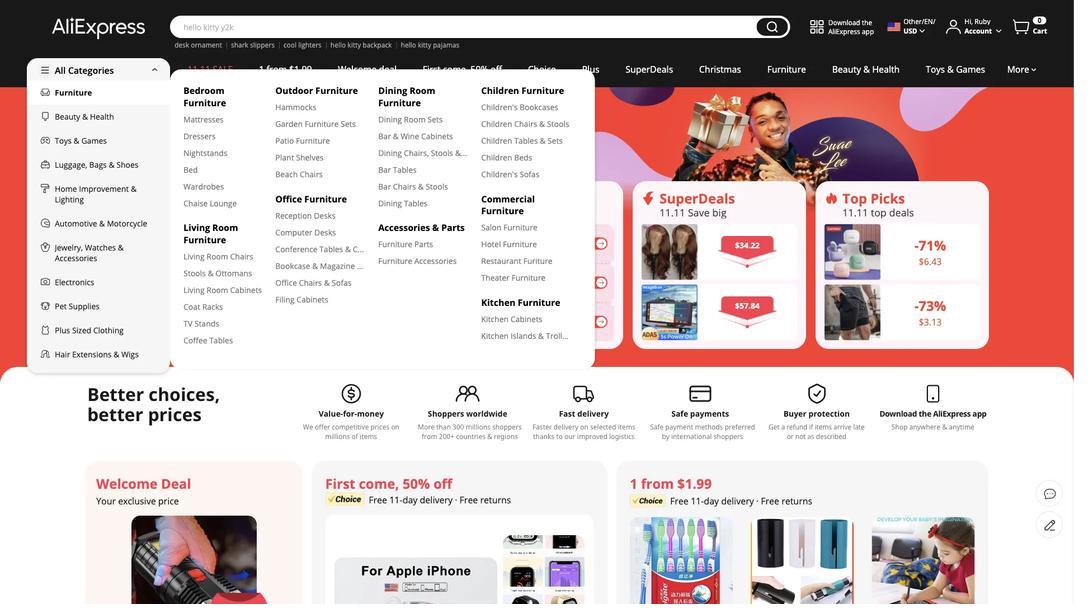Task type: locate. For each thing, give the bounding box(es) containing it.
0 horizontal spatial 11-
[[390, 494, 403, 506]]

living right )
[[184, 251, 205, 262]]

children for chairs
[[482, 119, 513, 129]]

1 dining from the top
[[379, 85, 408, 97]]

plus link
[[569, 58, 613, 81]]

your
[[96, 495, 116, 507]]

- for 73%
[[915, 297, 919, 315]]

1 living from the top
[[184, 222, 210, 234]]

children furniture children's bookcases
[[482, 85, 565, 113]]

tables up bookcase & magazine racks link at top left
[[320, 244, 343, 254]]

0 horizontal spatial top
[[505, 206, 521, 219]]

bar up "bar chairs & stools"
[[379, 164, 391, 175]]

2 vertical spatial bar
[[379, 181, 391, 192]]

children for furniture
[[482, 85, 520, 97]]

1 vertical spatial games
[[81, 135, 107, 146]]

bookcase & magazine racks
[[276, 261, 378, 271]]

aeus15
[[566, 239, 593, 249]]

chairs for office chairs & sofas
[[299, 277, 322, 288]]

exclusive
[[118, 495, 156, 507]]

welcome
[[338, 63, 377, 75], [96, 475, 158, 493]]

choice image
[[326, 493, 365, 506]]

welcome up exclusive
[[96, 475, 158, 493]]

living down chaise
[[184, 222, 210, 234]]

beauty & health down all categories
[[55, 111, 114, 122]]

8.5 inch electronic lcd writing board for graffiti doodle, smart drawing board, children's writing board image
[[872, 518, 975, 605]]

2 over from the top
[[492, 325, 508, 335]]

theater furniture
[[482, 273, 546, 283]]

0 vertical spatial welcome
[[338, 63, 377, 75]]

app
[[863, 26, 875, 36]]

orders inside $15 off orders over $100
[[466, 246, 490, 257]]

1 horizontal spatial $1.99
[[678, 475, 712, 493]]

parts up furniture accessories link
[[415, 239, 433, 250]]

2 living from the top
[[184, 251, 205, 262]]

big
[[713, 206, 727, 219]]

1 horizontal spatial ·
[[757, 495, 759, 508]]

dining
[[379, 85, 408, 97], [379, 114, 402, 125], [379, 148, 402, 158], [379, 198, 402, 209]]

1 desks from the top
[[314, 210, 336, 221]]

shoes
[[117, 160, 139, 170]]

product image image
[[642, 224, 698, 280], [825, 224, 881, 280], [642, 285, 698, 341], [825, 285, 881, 341]]

automotive & motorcycle
[[55, 218, 147, 229]]

1 vertical spatial 1
[[630, 475, 638, 493]]

health down categories
[[90, 111, 114, 122]]

0 vertical spatial desks
[[314, 210, 336, 221]]

0 vertical spatial from
[[267, 63, 287, 75]]

furniture accessories link
[[379, 256, 468, 266]]

1 vertical spatial 50%
[[403, 475, 430, 493]]

0 vertical spatial bar
[[379, 131, 391, 141]]

filing
[[276, 294, 295, 305]]

1 horizontal spatial first
[[423, 63, 441, 75]]

cabinets down ottomans
[[230, 285, 262, 295]]

1 children from the top
[[482, 85, 520, 97]]

chairs up ottomans
[[230, 251, 253, 262]]

desks up conference tables & chairs link
[[315, 227, 336, 238]]

0 horizontal spatial health
[[90, 111, 114, 122]]

chairs up dining tables
[[393, 181, 416, 192]]

0 horizontal spatial toys & games link
[[27, 129, 170, 153]]

off inside "link"
[[491, 63, 502, 75]]

off inside $15 off orders over $100
[[488, 231, 503, 246]]

kitchen for furniture
[[482, 296, 516, 308]]

welcome inside welcome deal your exclusive price
[[96, 475, 158, 493]]

furniture inside living room furniture living room chairs
[[184, 234, 226, 246]]

0 horizontal spatial icon image
[[642, 192, 656, 205]]

kitty left backpack
[[348, 40, 361, 50]]

over inside $60 off orders over $300
[[492, 325, 508, 335]]

& inside accessories & parts furniture parts
[[433, 222, 439, 234]]

account
[[965, 26, 993, 35]]

0 horizontal spatial plus
[[55, 325, 70, 336]]

lighters
[[299, 40, 322, 50]]

from inside the 1 from $1.99 link
[[267, 63, 287, 75]]

1 horizontal spatial plus
[[583, 63, 600, 75]]

1 from $1.99 inside the 1 from $1.99 link
[[259, 63, 312, 75]]

3 kitchen from the top
[[482, 331, 509, 341]]

first come, 50% off inside "link"
[[423, 63, 502, 75]]

11.11 up bedroom
[[188, 63, 211, 75]]

2 vertical spatial kitchen
[[482, 331, 509, 341]]

day for $1.99
[[704, 495, 719, 508]]

stools down bar tables "link" on the left top
[[426, 181, 448, 192]]

shark
[[231, 40, 249, 50]]

tables up "bar chairs & stools"
[[393, 164, 417, 175]]

chaise
[[184, 198, 208, 209]]

1 horizontal spatial sofas
[[520, 169, 540, 180]]

dining chairs, stools & benches
[[379, 148, 494, 158]]

1 vertical spatial beauty & health link
[[27, 105, 170, 129]]

returns for 1 from $1.99
[[782, 495, 813, 508]]

1 horizontal spatial sets
[[428, 114, 443, 125]]

0 vertical spatial children's
[[482, 102, 518, 113]]

0 horizontal spatial 1
[[259, 63, 264, 75]]

1 children's from the top
[[482, 102, 518, 113]]

garden furniture sets link
[[276, 119, 365, 129]]

sofas down magazine
[[332, 277, 352, 288]]

1 horizontal spatial 11-
[[691, 495, 704, 508]]

children up children tables & sets
[[482, 119, 513, 129]]

11.11 up salon on the top left of page
[[477, 206, 503, 219]]

0 vertical spatial plus
[[583, 63, 600, 75]]

toys up luggage,
[[55, 135, 72, 146]]

bar
[[379, 131, 391, 141], [379, 164, 391, 175], [379, 181, 391, 192]]

4 children from the top
[[482, 152, 513, 163]]

orders up $30
[[466, 246, 490, 257]]

furniture inside children furniture children's bookcases
[[522, 85, 565, 97]]

returns for first come, 50% off
[[481, 494, 511, 506]]

1 hello from the left
[[331, 40, 346, 50]]

0 vertical spatial games
[[957, 63, 986, 75]]

welcome down the hello kitty backpack
[[338, 63, 377, 75]]

toys & games link down account
[[913, 58, 999, 81]]

automotive
[[55, 218, 97, 229]]

bar for bar chairs & stools
[[379, 181, 391, 192]]

toys & games down account
[[927, 63, 986, 75]]

bar left wine
[[379, 131, 391, 141]]

0 horizontal spatial delivery
[[420, 494, 453, 506]]

chairs down shelves
[[300, 169, 323, 180]]

children tables & sets
[[482, 135, 563, 146]]

dining up wine
[[379, 114, 402, 125]]

over left $300
[[492, 325, 508, 335]]

plus left sized
[[55, 325, 70, 336]]

conference
[[276, 244, 318, 254]]

1 - from the top
[[915, 236, 919, 255]]

room up bar & wine cabinets
[[404, 114, 426, 125]]

office for furniture
[[276, 193, 302, 205]]

sofas down children beds link
[[520, 169, 540, 180]]

sets
[[428, 114, 443, 125], [341, 119, 356, 129], [548, 135, 563, 146]]

living up the "coat"
[[184, 285, 205, 295]]

hello right lighters
[[331, 40, 346, 50]]

off inside $60 off orders over $300
[[488, 309, 503, 325]]

1 vertical spatial kitchen
[[482, 314, 509, 324]]

children chairs & stools link
[[482, 119, 571, 129]]

toys & games up luggage,
[[55, 135, 107, 146]]

cabinets up $300
[[511, 314, 543, 324]]

1 over from the top
[[492, 246, 508, 257]]

room up the stools & ottomans
[[207, 251, 228, 262]]

stools & ottomans
[[184, 268, 252, 279]]

delivery for 50%
[[420, 494, 453, 506]]

1 horizontal spatial kitty
[[418, 40, 432, 50]]

first inside "link"
[[423, 63, 441, 75]]

room up dining room sets link
[[410, 85, 436, 97]]

children's
[[482, 102, 518, 113], [482, 169, 518, 180]]

0 vertical spatial first
[[423, 63, 441, 75]]

pajamas
[[433, 40, 460, 50]]

plus for plus
[[583, 63, 600, 75]]

day
[[403, 494, 418, 506], [704, 495, 719, 508]]

0 horizontal spatial from
[[267, 63, 287, 75]]

computer
[[276, 227, 313, 238]]

beauty down the all
[[55, 111, 80, 122]]

0 horizontal spatial welcome
[[96, 475, 158, 493]]

chairs up magazine
[[353, 244, 376, 254]]

welcome inside welcome deal link
[[338, 63, 377, 75]]

children's up children chairs & stools
[[482, 102, 518, 113]]

0 horizontal spatial sofas
[[332, 277, 352, 288]]

sets right pm
[[341, 119, 356, 129]]

1 horizontal spatial 1
[[630, 475, 638, 493]]

sets down children chairs & stools link
[[548, 135, 563, 146]]

1 horizontal spatial beauty
[[833, 63, 862, 75]]

1 vertical spatial children's
[[482, 169, 518, 180]]

dining for chairs,
[[379, 148, 402, 158]]

racks up "stands"
[[202, 301, 223, 312]]

11.11 for 11.11 save big
[[660, 206, 686, 219]]

beauty down "aliexpress"
[[833, 63, 862, 75]]

welcome for deal
[[96, 475, 158, 493]]

5led high power led flashlights rechargeable camping spotlight with side light 3 lighting modes for camping adventure outdoor image
[[131, 516, 257, 605]]

improvement
[[79, 184, 129, 194]]

kitty left pajamas at the top left of page
[[418, 40, 432, 50]]

0 vertical spatial over
[[492, 246, 508, 257]]

2 hello from the left
[[401, 40, 416, 50]]

1 horizontal spatial welcome
[[338, 63, 377, 75]]

bedroom furniture mattresses
[[184, 85, 226, 125]]

orders inside $60 off orders over $300
[[466, 325, 490, 335]]

kitchen islands & trolleys link
[[482, 331, 575, 341]]

top picks
[[843, 189, 906, 207]]

plus right choice on the top of the page
[[583, 63, 600, 75]]

- inside -71% $6.43
[[915, 236, 919, 255]]

chairs for bar chairs & stools
[[393, 181, 416, 192]]

tv stands
[[184, 318, 219, 329]]

racks right magazine
[[357, 261, 378, 271]]

beauty & health link down categories
[[27, 105, 170, 129]]

games down account
[[957, 63, 986, 75]]

coffee
[[184, 335, 207, 346]]

1 vertical spatial toys
[[55, 135, 72, 146]]

0 horizontal spatial free 11-day delivery · free returns
[[369, 494, 511, 506]]

3 children from the top
[[482, 135, 513, 146]]

0 vertical spatial health
[[873, 63, 900, 75]]

health down app
[[873, 63, 900, 75]]

1 orders from the top
[[466, 246, 490, 257]]

1 vertical spatial 1 from $1.99
[[630, 475, 712, 493]]

1 horizontal spatial hello
[[401, 40, 416, 50]]

1 kitty from the left
[[348, 40, 361, 50]]

bar for bar & wine cabinets
[[379, 131, 391, 141]]

delivery
[[420, 494, 453, 506], [722, 495, 755, 508]]

orders for $15
[[466, 246, 490, 257]]

1 horizontal spatial toys
[[927, 63, 946, 75]]

11.11 left picks
[[843, 206, 869, 219]]

over left "$100"
[[492, 246, 508, 257]]

hi,
[[965, 17, 974, 26]]

0 horizontal spatial hello
[[331, 40, 346, 50]]

icon image for superdeals
[[642, 192, 656, 205]]

chairs down children's bookcases link
[[515, 119, 538, 129]]

beauty & health down app
[[833, 63, 900, 75]]

conference tables & chairs
[[276, 244, 376, 254]]

1 office from the top
[[276, 193, 302, 205]]

0 vertical spatial living
[[184, 222, 210, 234]]

accessories up electronics
[[55, 253, 97, 264]]

$30 off
[[466, 270, 503, 285]]

0 vertical spatial first come, 50% off
[[423, 63, 502, 75]]

2 - from the top
[[915, 297, 919, 315]]

beauty & health link down app
[[820, 58, 913, 81]]

hello for hello kitty backpack
[[331, 40, 346, 50]]

from
[[267, 63, 287, 75], [642, 475, 674, 493]]

kitchen for islands
[[482, 331, 509, 341]]

children for beds
[[482, 152, 513, 163]]

plus inside plus link
[[583, 63, 600, 75]]

1 horizontal spatial delivery
[[722, 495, 755, 508]]

office up reception
[[276, 193, 302, 205]]

picks
[[871, 189, 906, 207]]

0 vertical spatial come,
[[443, 63, 469, 75]]

$60 off orders over $300
[[466, 309, 528, 335]]

coupon codes 11.11 top discounts
[[477, 189, 570, 219]]

children inside children furniture children's bookcases
[[482, 85, 520, 97]]

1 vertical spatial desks
[[315, 227, 336, 238]]

games up the luggage, bags & shoes
[[81, 135, 107, 146]]

2 orders from the top
[[466, 325, 490, 335]]

lighting
[[55, 194, 84, 205]]

games
[[957, 63, 986, 75], [81, 135, 107, 146]]

2 kitchen from the top
[[482, 314, 509, 324]]

1 vertical spatial plus
[[55, 325, 70, 336]]

hello right backpack
[[401, 40, 416, 50]]

toys
[[927, 63, 946, 75], [55, 135, 72, 146]]

all
[[55, 64, 66, 76]]

choice link
[[515, 58, 569, 81]]

$57.84
[[736, 301, 760, 311]]

children up children's sofas
[[482, 152, 513, 163]]

1 bar from the top
[[379, 131, 391, 141]]

0 horizontal spatial 1 from $1.99
[[259, 63, 312, 75]]

1 vertical spatial from
[[642, 475, 674, 493]]

1 icon image from the left
[[642, 192, 656, 205]]

stands
[[195, 318, 219, 329]]

automotive & motorcycle link
[[27, 212, 170, 236]]

1 horizontal spatial top
[[871, 206, 887, 219]]

parts
[[442, 222, 465, 234], [415, 239, 433, 250]]

sets up bar & wine cabinets link
[[428, 114, 443, 125]]

1 horizontal spatial racks
[[357, 261, 378, 271]]

1 vertical spatial over
[[492, 325, 508, 335]]

0 horizontal spatial ·
[[455, 494, 458, 506]]

2 bar from the top
[[379, 164, 391, 175]]

1 vertical spatial living
[[184, 251, 205, 262]]

restaurant furiture link
[[482, 256, 571, 266]]

tables down tv stands link
[[209, 335, 233, 346]]

furniture inside dining room furniture dining room sets
[[379, 97, 421, 109]]

4 dining from the top
[[379, 198, 402, 209]]

tables down "bar chairs & stools"
[[404, 198, 428, 209]]

1 horizontal spatial beauty & health
[[833, 63, 900, 75]]

commercial
[[482, 193, 535, 205]]

0 vertical spatial beauty & health
[[833, 63, 900, 75]]

0 horizontal spatial come,
[[359, 475, 399, 493]]

cabinets up dining chairs, stools & benches link at left top
[[422, 131, 453, 141]]

over inside $15 off orders over $100
[[492, 246, 508, 257]]

0 horizontal spatial $1.99
[[289, 63, 312, 75]]

1 horizontal spatial toys & games
[[927, 63, 986, 75]]

hello kitty pajamas
[[401, 40, 460, 50]]

top down commercial
[[505, 206, 521, 219]]

0 horizontal spatial kitty
[[348, 40, 361, 50]]

3 bar from the top
[[379, 181, 391, 192]]

orders for $60
[[466, 325, 490, 335]]

accessories down dining tables
[[379, 222, 430, 234]]

toys down /
[[927, 63, 946, 75]]

parts left "$15"
[[442, 222, 465, 234]]

- inside -73% $3.13
[[915, 297, 919, 315]]

2 icon image from the left
[[825, 192, 839, 205]]

dining up bar tables
[[379, 148, 402, 158]]

0 horizontal spatial toys & games
[[55, 135, 107, 146]]

every $20 ( max $16 per order )
[[85, 194, 311, 270]]

day for 50%
[[403, 494, 418, 506]]

0 vertical spatial -
[[915, 236, 919, 255]]

1 vertical spatial health
[[90, 111, 114, 122]]

$60
[[466, 309, 485, 325]]

2 children from the top
[[482, 119, 513, 129]]

0 horizontal spatial parts
[[415, 239, 433, 250]]

superdeals link
[[613, 58, 687, 81]]

desks inside office furniture reception desks
[[314, 210, 336, 221]]

tables for children
[[515, 135, 538, 146]]

office inside office furniture reception desks
[[276, 193, 302, 205]]

0 vertical spatial orders
[[466, 246, 490, 257]]

1
[[259, 63, 264, 75], [630, 475, 638, 493]]

cabinets
[[422, 131, 453, 141], [230, 285, 262, 295], [297, 294, 329, 305], [511, 314, 543, 324]]

3 living from the top
[[184, 285, 205, 295]]

2 office from the top
[[276, 277, 297, 288]]

0 horizontal spatial day
[[403, 494, 418, 506]]

17,
[[247, 115, 266, 134]]

1 horizontal spatial 50%
[[471, 63, 489, 75]]

deal
[[379, 63, 397, 75]]

room down lounge
[[213, 222, 238, 234]]

0 horizontal spatial toys
[[55, 135, 72, 146]]

1 vertical spatial beauty & health
[[55, 111, 114, 122]]

2 kitty from the left
[[418, 40, 432, 50]]

tables
[[515, 135, 538, 146], [393, 164, 417, 175], [404, 198, 428, 209], [320, 244, 343, 254], [209, 335, 233, 346]]

0 horizontal spatial returns
[[481, 494, 511, 506]]

returns
[[481, 494, 511, 506], [782, 495, 813, 508]]

hello kitty pajamas link
[[401, 40, 460, 50]]

bar down bar tables
[[379, 181, 391, 192]]

-71% $6.43
[[915, 236, 947, 268]]

0 vertical spatial office
[[276, 193, 302, 205]]

come,
[[443, 63, 469, 75], [359, 475, 399, 493]]

bar tables link
[[379, 164, 468, 175]]

1 top from the left
[[505, 206, 521, 219]]

top
[[505, 206, 521, 219], [871, 206, 887, 219]]

& inside jewelry, watches & accessories
[[118, 242, 124, 253]]

toys & games link up bags
[[27, 129, 170, 153]]

room down the stools & ottomans
[[207, 285, 228, 295]]

1 kitchen from the top
[[482, 296, 516, 308]]

office
[[276, 193, 302, 205], [276, 277, 297, 288]]

office furniture reception desks
[[276, 193, 347, 221]]

tables for dining
[[404, 198, 428, 209]]

welcome deal your exclusive price
[[96, 475, 191, 507]]

icon image
[[642, 192, 656, 205], [825, 192, 839, 205]]

1 horizontal spatial returns
[[782, 495, 813, 508]]

desks up computer desks link
[[314, 210, 336, 221]]

0 vertical spatial $1.99
[[289, 63, 312, 75]]

2 children's from the top
[[482, 169, 518, 180]]

1 horizontal spatial 1 from $1.99
[[630, 475, 712, 493]]

0 vertical spatial toys & games link
[[913, 58, 999, 81]]

$15
[[466, 231, 485, 246]]

chairs inside living room furniture living room chairs
[[230, 251, 253, 262]]

save
[[688, 206, 710, 219]]

2 vertical spatial living
[[184, 285, 205, 295]]

& inside home improvement & lighting
[[131, 184, 137, 194]]

3 dining from the top
[[379, 148, 402, 158]]

top left deals
[[871, 206, 887, 219]]

71%
[[919, 236, 947, 255]]

cabinets down office chairs & sofas
[[297, 294, 329, 305]]

come, inside "link"
[[443, 63, 469, 75]]

11.11 left save
[[660, 206, 686, 219]]

sets inside dining room furniture dining room sets
[[428, 114, 443, 125]]

furniture inside office furniture reception desks
[[305, 193, 347, 205]]

orders left $300
[[466, 325, 490, 335]]

children tables & sets link
[[482, 135, 571, 146]]

children's down children beds
[[482, 169, 518, 180]]

office up filing
[[276, 277, 297, 288]]

coat racks link
[[184, 301, 262, 312]]

chairs up filing cabinets
[[299, 277, 322, 288]]

children up children beds
[[482, 135, 513, 146]]

children up children's bookcases link
[[482, 85, 520, 97]]

dining down "bar chairs & stools"
[[379, 198, 402, 209]]

bags
[[89, 160, 107, 170]]

plus
[[583, 63, 600, 75], [55, 325, 70, 336]]

dining down the deal at the top of page
[[379, 85, 408, 97]]

1 vertical spatial orders
[[466, 325, 490, 335]]

dining room sets link
[[379, 114, 468, 125]]

accessories inside accessories & parts furniture parts
[[379, 222, 430, 234]]

tables down children chairs & stools link
[[515, 135, 538, 146]]

None button
[[757, 18, 789, 36]]



Task type: vqa. For each thing, say whether or not it's contained in the screenshot.
1st Euro from the bottom
no



Task type: describe. For each thing, give the bounding box(es) containing it.
$34.22 link
[[642, 224, 798, 280]]

0 horizontal spatial games
[[81, 135, 107, 146]]

welcome for deal
[[338, 63, 377, 75]]

clothing
[[93, 325, 124, 336]]

stools right )
[[184, 268, 206, 279]]

free 11-day delivery · free returns for 50%
[[369, 494, 511, 506]]

stools down bar & wine cabinets link
[[431, 148, 454, 158]]

$15 off orders over $100
[[466, 231, 528, 257]]

furniture accessories
[[379, 256, 457, 266]]

luggage, bags & shoes link
[[27, 153, 170, 177]]

the
[[863, 17, 873, 27]]

stools down the bookcases
[[547, 119, 570, 129]]

1 vertical spatial come,
[[359, 475, 399, 493]]

furniture inside outdoor furniture hammocks
[[316, 85, 358, 97]]

wine
[[401, 131, 420, 141]]

desk ornament
[[175, 40, 222, 50]]

coupon bg image
[[459, 224, 615, 342]]

codes
[[532, 189, 570, 207]]

other/ en /
[[904, 17, 936, 26]]

christmas gift wrapping paper cutter manual corner rounder gift wrap paper cutter kraft craft knife roll sliding line cuttrimmer image
[[751, 518, 854, 605]]

electronics
[[55, 277, 94, 288]]

pm
[[307, 115, 327, 134]]

1 vertical spatial sofas
[[332, 277, 352, 288]]

dining for tables
[[379, 198, 402, 209]]

wardrobes link
[[184, 181, 262, 192]]

coffee tables
[[184, 335, 233, 346]]

chairs for beach chairs
[[300, 169, 323, 180]]

1 vertical spatial $1.99
[[678, 475, 712, 493]]

off for $4 off
[[160, 129, 234, 202]]

children beds link
[[482, 152, 571, 163]]

ends:
[[183, 115, 216, 134]]

cool lighters link
[[284, 40, 322, 50]]

cool
[[284, 40, 297, 50]]

hair extensions & wigs
[[55, 349, 139, 360]]

download the aliexpress app
[[829, 17, 875, 36]]

over for $15 off
[[492, 246, 508, 257]]

off for $15 off orders over $100
[[488, 231, 503, 246]]

dining tables link
[[379, 198, 468, 209]]

2023 smart watch android phone 1.44'' inch color screen bluetooth call blood oxygen/pressure monitoring smart watch women men image
[[503, 536, 585, 605]]

nightstands
[[184, 148, 228, 158]]

hotel
[[482, 239, 501, 250]]

theater furniture link
[[482, 273, 571, 283]]

0 vertical spatial parts
[[442, 222, 465, 234]]

accessories down furniture parts link
[[415, 256, 457, 266]]

1 vertical spatial beauty
[[55, 111, 80, 122]]

1 vertical spatial superdeals
[[660, 189, 736, 207]]

11- for $1.99
[[691, 495, 704, 508]]

patio
[[276, 135, 294, 146]]

chaise lounge
[[184, 198, 237, 209]]

top
[[843, 189, 868, 207]]

beach chairs
[[276, 169, 323, 180]]

plus sized clothing
[[55, 325, 124, 336]]

ornament
[[191, 40, 222, 50]]

off for $60 off orders over $300
[[488, 309, 503, 325]]

kitty for pajamas
[[418, 40, 432, 50]]

- for 71%
[[915, 236, 919, 255]]

outdoor
[[276, 85, 313, 97]]

hello kitty y2k text field
[[178, 21, 752, 32]]

bedroom
[[184, 85, 225, 97]]

salon furniture link
[[482, 222, 571, 233]]

cool lighters
[[284, 40, 322, 50]]

furniture inside accessories & parts furniture parts
[[379, 239, 413, 250]]

0 horizontal spatial 50%
[[403, 475, 430, 493]]

0 horizontal spatial beauty & health link
[[27, 105, 170, 129]]

1 horizontal spatial from
[[642, 475, 674, 493]]

beds
[[515, 152, 533, 163]]

dining for room
[[379, 85, 408, 97]]

office for chairs
[[276, 277, 297, 288]]

0 vertical spatial toys
[[927, 63, 946, 75]]

beach chairs link
[[276, 169, 365, 180]]

plus for plus sized clothing
[[55, 325, 70, 336]]

children's inside children furniture children's bookcases
[[482, 102, 518, 113]]

cabinets inside kitchen furniture kitchen cabinets
[[511, 314, 543, 324]]

free 11-day delivery · free returns for $1.99
[[671, 495, 813, 508]]

over for $60 off
[[492, 325, 508, 335]]

11- for 50%
[[390, 494, 403, 506]]

wardrobes
[[184, 181, 224, 192]]

50% inside "link"
[[471, 63, 489, 75]]

pet
[[55, 301, 67, 312]]

hello kitty backpack link
[[331, 40, 392, 50]]

chairs for children chairs & stools
[[515, 119, 538, 129]]

coat
[[184, 301, 200, 312]]

nightstands link
[[184, 148, 262, 158]]

tables for coffee
[[209, 335, 233, 346]]

0 horizontal spatial furniture link
[[27, 81, 170, 105]]

11.11 for 11.11 sale
[[188, 63, 211, 75]]

accessories inside jewelry, watches & accessories
[[55, 253, 97, 264]]

children for tables
[[482, 135, 513, 146]]

off for $30 off
[[488, 270, 503, 285]]

other/
[[904, 17, 925, 26]]

plant shelves link
[[276, 152, 365, 163]]

bookcase
[[276, 261, 311, 271]]

0 vertical spatial toys & games
[[927, 63, 986, 75]]

bar & wine cabinets link
[[379, 131, 468, 141]]

73%
[[919, 297, 947, 315]]

2 desks from the top
[[315, 227, 336, 238]]

jewelry, watches & accessories link
[[27, 236, 170, 270]]

hair
[[55, 349, 70, 360]]

children beds
[[482, 152, 533, 163]]

garden
[[276, 119, 303, 129]]

1 vertical spatial toys & games link
[[27, 129, 170, 153]]

hello for hello kitty pajamas
[[401, 40, 416, 50]]

kitchen furniture kitchen cabinets
[[482, 296, 561, 324]]

chairs,
[[404, 148, 429, 158]]

11:59
[[269, 115, 304, 134]]

welcome deal
[[338, 63, 397, 75]]

bar & wine cabinets
[[379, 131, 453, 141]]

discounts
[[524, 206, 569, 219]]

furniture parts link
[[379, 239, 468, 250]]

colgate 6 packs toothbrush tooth cleaning family couple fine soft medium hair travel suit for men and women back tooth cleaning image
[[630, 518, 733, 605]]

11.11 top deals
[[843, 206, 915, 219]]

every
[[85, 194, 217, 259]]

11.11 inside coupon codes 11.11 top discounts
[[477, 206, 503, 219]]

living for cabinets
[[184, 285, 205, 295]]

11.11 for 11.11 top deals
[[843, 206, 869, 219]]

1 vertical spatial parts
[[415, 239, 433, 250]]

computer desks
[[276, 227, 336, 238]]

children's bookcases link
[[482, 102, 571, 113]]

delivery for $1.99
[[722, 495, 755, 508]]

1 horizontal spatial furniture link
[[755, 58, 820, 81]]

0 horizontal spatial first
[[326, 475, 356, 493]]

bar for bar tables
[[379, 164, 391, 175]]

furniture inside kitchen furniture kitchen cabinets
[[518, 296, 561, 308]]

room for living room furniture living room chairs
[[213, 222, 238, 234]]

kitty for backpack
[[348, 40, 361, 50]]

hi, ruby
[[965, 17, 991, 26]]

$6.43
[[920, 256, 942, 268]]

2 top from the left
[[871, 206, 887, 219]]

extensions
[[72, 349, 112, 360]]

1 vertical spatial first come, 50% off
[[326, 475, 453, 493]]

magazine
[[320, 261, 355, 271]]

icon image for top picks
[[825, 192, 839, 205]]

2 dining from the top
[[379, 114, 402, 125]]

sale
[[213, 63, 233, 75]]

1 horizontal spatial toys & games link
[[913, 58, 999, 81]]

tables for conference
[[320, 244, 343, 254]]

coupon
[[477, 189, 528, 207]]

cart
[[1034, 26, 1048, 36]]

pt
[[331, 115, 346, 134]]

0 horizontal spatial beauty & health
[[55, 111, 114, 122]]

living for furniture
[[184, 222, 210, 234]]

bed
[[184, 164, 198, 175]]

· for 1 from $1.99
[[757, 495, 759, 508]]

0 vertical spatial beauty & health link
[[820, 58, 913, 81]]

nov
[[219, 115, 244, 134]]

outdoor furniture hammocks
[[276, 85, 358, 113]]

bookcase & magazine racks link
[[276, 261, 378, 271]]

top inside coupon codes 11.11 top discounts
[[505, 206, 521, 219]]

salon
[[482, 222, 502, 233]]

2 horizontal spatial sets
[[548, 135, 563, 146]]

luggage, bags & shoes
[[55, 160, 139, 170]]

· for first come, 50% off
[[455, 494, 458, 506]]

1 horizontal spatial health
[[873, 63, 900, 75]]

room for dining room furniture dining room sets
[[410, 85, 436, 97]]

0 vertical spatial superdeals
[[626, 63, 674, 75]]

0 horizontal spatial racks
[[202, 301, 223, 312]]

wigs
[[121, 349, 139, 360]]

trolleys
[[546, 331, 575, 341]]

0 vertical spatial sofas
[[520, 169, 540, 180]]

desk
[[175, 40, 189, 50]]

)
[[172, 258, 175, 270]]

tables for bar
[[393, 164, 417, 175]]

mattresses
[[184, 114, 224, 125]]

plant
[[276, 152, 294, 163]]

deal
[[161, 475, 191, 493]]

max
[[90, 258, 109, 270]]

restaurant
[[482, 256, 522, 266]]

categories
[[68, 64, 114, 76]]

children's sofas
[[482, 169, 540, 180]]

room for living room cabinets
[[207, 285, 228, 295]]

$4 off
[[85, 129, 234, 202]]

0 horizontal spatial sets
[[341, 119, 356, 129]]

$3.13
[[920, 316, 942, 328]]

1 vertical spatial toys & games
[[55, 135, 107, 146]]

ruby
[[975, 17, 991, 26]]

0 vertical spatial beauty
[[833, 63, 862, 75]]



